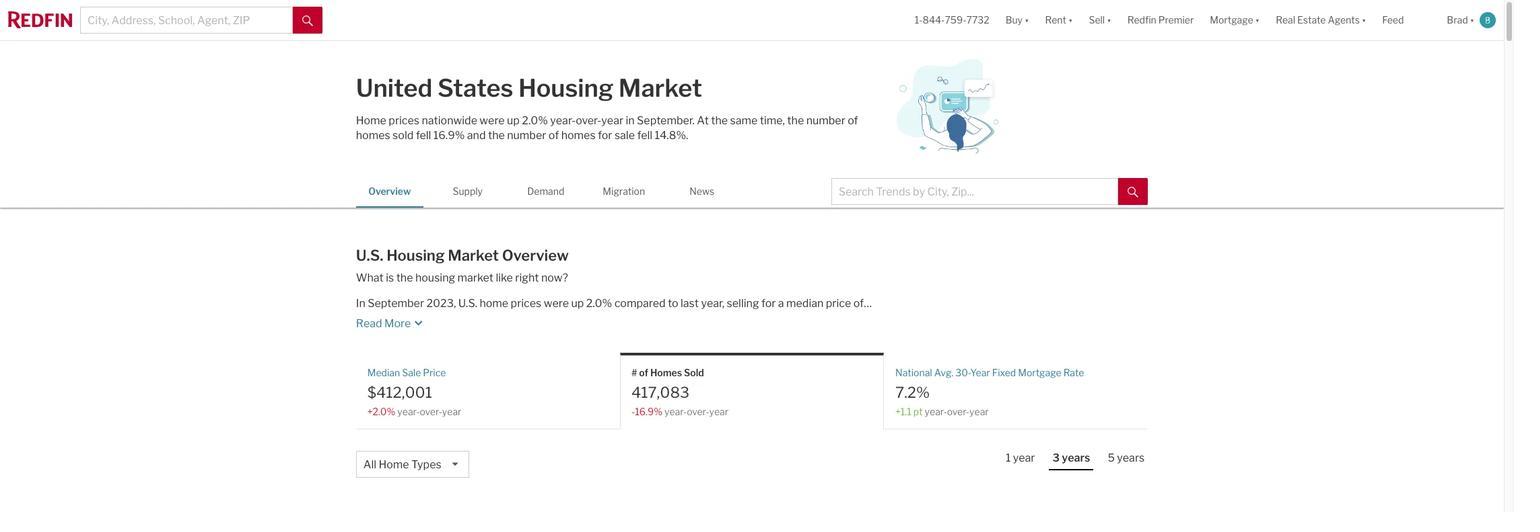 Task type: vqa. For each thing, say whether or not it's contained in the screenshot.
2nd > from the left
no



Task type: locate. For each thing, give the bounding box(es) containing it.
national avg. 30-year fixed mortgage rate 7.2% +1.1 pt year-over-year
[[895, 368, 1084, 418]]

1 vertical spatial housing
[[387, 247, 445, 265]]

0 horizontal spatial homes
[[356, 129, 390, 142]]

0 vertical spatial prices
[[389, 114, 419, 127]]

number right the time, on the top of page
[[806, 114, 845, 127]]

year- inside # of homes sold 417,083 -16.9% year-over-year
[[664, 406, 687, 418]]

2.0% up the read more link
[[586, 298, 612, 311]]

▾ right the "agents" on the right top of the page
[[1362, 14, 1366, 26]]

up
[[507, 114, 520, 127], [571, 298, 584, 311]]

▾ for brad ▾
[[1470, 14, 1474, 26]]

year,
[[701, 298, 725, 311]]

3 ▾ from the left
[[1107, 14, 1111, 26]]

1 vertical spatial 16.9%
[[635, 406, 662, 418]]

u.s. housing market overview
[[356, 247, 569, 265]]

submit search image
[[302, 15, 313, 26]]

▾ for rent ▾
[[1068, 14, 1073, 26]]

redfin premier
[[1127, 14, 1194, 26]]

mortgage inside dropdown button
[[1210, 14, 1253, 26]]

1 horizontal spatial mortgage
[[1210, 14, 1253, 26]]

1-844-759-7732 link
[[915, 14, 989, 26]]

and
[[467, 129, 486, 142]]

0 vertical spatial home
[[356, 114, 386, 127]]

4 ▾ from the left
[[1255, 14, 1260, 26]]

1 horizontal spatial overview
[[502, 247, 569, 265]]

0 horizontal spatial overview
[[368, 186, 411, 197]]

buy
[[1006, 14, 1023, 26]]

mortgage ▾ button
[[1202, 0, 1268, 40]]

over- down sold
[[687, 406, 709, 418]]

year
[[601, 114, 623, 127], [442, 406, 461, 418], [709, 406, 728, 418], [969, 406, 989, 418], [1013, 452, 1035, 465]]

mortgage left rate
[[1018, 368, 1061, 379]]

1 horizontal spatial for
[[761, 298, 776, 311]]

market up september.
[[619, 73, 702, 103]]

0 horizontal spatial mortgage
[[1018, 368, 1061, 379]]

1 homes from the left
[[356, 129, 390, 142]]

overview down sold
[[368, 186, 411, 197]]

2023,
[[426, 298, 456, 311]]

for
[[598, 129, 612, 142], [761, 298, 776, 311]]

1 horizontal spatial homes
[[561, 129, 596, 142]]

0 vertical spatial market
[[619, 73, 702, 103]]

0 horizontal spatial fell
[[416, 129, 431, 142]]

1 vertical spatial market
[[448, 247, 499, 265]]

▾ right rent
[[1068, 14, 1073, 26]]

16.9%
[[433, 129, 465, 142], [635, 406, 662, 418]]

0 vertical spatial 16.9%
[[433, 129, 465, 142]]

sell ▾
[[1089, 14, 1111, 26]]

1 horizontal spatial years
[[1117, 452, 1145, 465]]

year
[[970, 368, 990, 379]]

sell ▾ button
[[1081, 0, 1119, 40]]

7.2%
[[895, 384, 930, 402]]

september.
[[637, 114, 695, 127]]

1 horizontal spatial fell
[[637, 129, 652, 142]]

0 horizontal spatial prices
[[389, 114, 419, 127]]

home right all
[[379, 459, 409, 472]]

years for 3 years
[[1062, 452, 1090, 465]]

news
[[690, 186, 714, 197]]

years right 3
[[1062, 452, 1090, 465]]

2 ▾ from the left
[[1068, 14, 1073, 26]]

1 horizontal spatial 2.0%
[[586, 298, 612, 311]]

0 horizontal spatial u.s.
[[356, 247, 383, 265]]

homes left sold
[[356, 129, 390, 142]]

market up market
[[448, 247, 499, 265]]

+2.0%
[[367, 406, 395, 418]]

avg.
[[934, 368, 953, 379]]

at
[[697, 114, 709, 127]]

brad ▾
[[1447, 14, 1474, 26]]

5 ▾ from the left
[[1362, 14, 1366, 26]]

housing up home prices nationwide were up 2.0% year-over-year in september. at the same time, the number of homes sold fell 16.9% and the number of homes for sale fell 14.8%.
[[518, 73, 614, 103]]

1 horizontal spatial prices
[[511, 298, 541, 311]]

real estate agents ▾ button
[[1268, 0, 1374, 40]]

16.9% down the nationwide
[[433, 129, 465, 142]]

of
[[848, 114, 858, 127], [549, 129, 559, 142], [853, 298, 864, 311], [639, 368, 648, 379]]

2 years from the left
[[1117, 452, 1145, 465]]

sold
[[684, 368, 704, 379]]

u.s. up what
[[356, 247, 383, 265]]

home down united
[[356, 114, 386, 127]]

year inside median sale price $412,001 +2.0% year-over-year
[[442, 406, 461, 418]]

for left sale in the top left of the page
[[598, 129, 612, 142]]

selling
[[727, 298, 759, 311]]

year- down united states housing market
[[550, 114, 576, 127]]

▾ left real
[[1255, 14, 1260, 26]]

demand link
[[512, 176, 579, 206]]

0 horizontal spatial up
[[507, 114, 520, 127]]

0 horizontal spatial 16.9%
[[433, 129, 465, 142]]

1 ▾ from the left
[[1025, 14, 1029, 26]]

0 horizontal spatial years
[[1062, 452, 1090, 465]]

0 horizontal spatial were
[[480, 114, 505, 127]]

▾ right brad
[[1470, 14, 1474, 26]]

home
[[480, 298, 508, 311]]

read more
[[356, 318, 411, 331]]

the right and
[[488, 129, 505, 142]]

overview up right
[[502, 247, 569, 265]]

right
[[515, 272, 539, 285]]

over- inside home prices nationwide were up 2.0% year-over-year in september. at the same time, the number of homes sold fell 16.9% and the number of homes for sale fell 14.8%.
[[576, 114, 601, 127]]

1 vertical spatial home
[[379, 459, 409, 472]]

0 vertical spatial number
[[806, 114, 845, 127]]

year- down "417,083"
[[664, 406, 687, 418]]

year- inside national avg. 30-year fixed mortgage rate 7.2% +1.1 pt year-over-year
[[925, 406, 947, 418]]

were
[[480, 114, 505, 127], [544, 298, 569, 311]]

16.9% inside # of homes sold 417,083 -16.9% year-over-year
[[635, 406, 662, 418]]

news link
[[668, 176, 736, 206]]

0 horizontal spatial market
[[448, 247, 499, 265]]

last
[[681, 298, 699, 311]]

migration
[[603, 186, 645, 197]]

agents
[[1328, 14, 1360, 26]]

estate
[[1297, 14, 1326, 26]]

year- right pt
[[925, 406, 947, 418]]

the
[[711, 114, 728, 127], [787, 114, 804, 127], [488, 129, 505, 142], [396, 272, 413, 285]]

844-
[[923, 14, 945, 26]]

1 vertical spatial mortgage
[[1018, 368, 1061, 379]]

3
[[1053, 452, 1060, 465]]

united states housing market
[[356, 73, 702, 103]]

over- down $412,001
[[420, 406, 442, 418]]

1 vertical spatial were
[[544, 298, 569, 311]]

now?
[[541, 272, 568, 285]]

were down now?
[[544, 298, 569, 311]]

time,
[[760, 114, 785, 127]]

1 horizontal spatial were
[[544, 298, 569, 311]]

market
[[619, 73, 702, 103], [448, 247, 499, 265]]

year- down $412,001
[[397, 406, 420, 418]]

0 horizontal spatial for
[[598, 129, 612, 142]]

number down united states housing market
[[507, 129, 546, 142]]

overview link
[[356, 176, 423, 206]]

brad
[[1447, 14, 1468, 26]]

up inside home prices nationwide were up 2.0% year-over-year in september. at the same time, the number of homes sold fell 16.9% and the number of homes for sale fell 14.8%.
[[507, 114, 520, 127]]

prices down right
[[511, 298, 541, 311]]

year-
[[550, 114, 576, 127], [397, 406, 420, 418], [664, 406, 687, 418], [925, 406, 947, 418]]

over- inside # of homes sold 417,083 -16.9% year-over-year
[[687, 406, 709, 418]]

years for 5 years
[[1117, 452, 1145, 465]]

overview
[[368, 186, 411, 197], [502, 247, 569, 265]]

prices inside home prices nationwide were up 2.0% year-over-year in september. at the same time, the number of homes sold fell 16.9% and the number of homes for sale fell 14.8%.
[[389, 114, 419, 127]]

0 horizontal spatial number
[[507, 129, 546, 142]]

+1.1
[[895, 406, 911, 418]]

housing
[[415, 272, 455, 285]]

housing up housing
[[387, 247, 445, 265]]

2 homes from the left
[[561, 129, 596, 142]]

0 horizontal spatial housing
[[387, 247, 445, 265]]

mortgage ▾ button
[[1210, 0, 1260, 40]]

buy ▾ button
[[998, 0, 1037, 40]]

1 fell from the left
[[416, 129, 431, 142]]

year- inside home prices nationwide were up 2.0% year-over-year in september. at the same time, the number of homes sold fell 16.9% and the number of homes for sale fell 14.8%.
[[550, 114, 576, 127]]

united
[[356, 73, 432, 103]]

homes
[[356, 129, 390, 142], [561, 129, 596, 142]]

rate
[[1063, 368, 1084, 379]]

u.s. down what is the housing market like right now?
[[458, 298, 477, 311]]

2 fell from the left
[[637, 129, 652, 142]]

mortgage left real
[[1210, 14, 1253, 26]]

submit search image
[[1128, 187, 1139, 198]]

of inside # of homes sold 417,083 -16.9% year-over-year
[[639, 368, 648, 379]]

2.0% down united states housing market
[[522, 114, 548, 127]]

redfin premier button
[[1119, 0, 1202, 40]]

september
[[368, 298, 424, 311]]

0 vertical spatial u.s.
[[356, 247, 383, 265]]

0 vertical spatial mortgage
[[1210, 14, 1253, 26]]

Search Trends by City, Zip... search field
[[831, 178, 1118, 205]]

same
[[730, 114, 758, 127]]

1 vertical spatial u.s.
[[458, 298, 477, 311]]

1 horizontal spatial u.s.
[[458, 298, 477, 311]]

1 vertical spatial up
[[571, 298, 584, 311]]

years right 5
[[1117, 452, 1145, 465]]

1 years from the left
[[1062, 452, 1090, 465]]

0 horizontal spatial 2.0%
[[522, 114, 548, 127]]

all home types
[[363, 459, 441, 472]]

rent ▾ button
[[1037, 0, 1081, 40]]

6 ▾ from the left
[[1470, 14, 1474, 26]]

0 vertical spatial for
[[598, 129, 612, 142]]

16.9% down "417,083"
[[635, 406, 662, 418]]

▾ for buy ▾
[[1025, 14, 1029, 26]]

over- left 'in'
[[576, 114, 601, 127]]

were up and
[[480, 114, 505, 127]]

mortgage inside national avg. 30-year fixed mortgage rate 7.2% +1.1 pt year-over-year
[[1018, 368, 1061, 379]]

1 vertical spatial prices
[[511, 298, 541, 311]]

▾
[[1025, 14, 1029, 26], [1068, 14, 1073, 26], [1107, 14, 1111, 26], [1255, 14, 1260, 26], [1362, 14, 1366, 26], [1470, 14, 1474, 26]]

0 vertical spatial were
[[480, 114, 505, 127]]

in september 2023, u.s. home prices were up 2.0% compared to last year, selling for a median price of …
[[356, 298, 872, 311]]

2.0%
[[522, 114, 548, 127], [586, 298, 612, 311]]

0 vertical spatial overview
[[368, 186, 411, 197]]

up up the read more link
[[571, 298, 584, 311]]

0 vertical spatial 2.0%
[[522, 114, 548, 127]]

over- down 30-
[[947, 406, 970, 418]]

feed button
[[1374, 0, 1439, 40]]

1 horizontal spatial housing
[[518, 73, 614, 103]]

up down united states housing market
[[507, 114, 520, 127]]

prices up sold
[[389, 114, 419, 127]]

mortgage
[[1210, 14, 1253, 26], [1018, 368, 1061, 379]]

more
[[384, 318, 411, 331]]

over- inside median sale price $412,001 +2.0% year-over-year
[[420, 406, 442, 418]]

0 vertical spatial up
[[507, 114, 520, 127]]

$412,001
[[367, 384, 432, 402]]

what is the housing market like right now?
[[356, 272, 568, 285]]

for left a
[[761, 298, 776, 311]]

fell right sold
[[416, 129, 431, 142]]

City, Address, School, Agent, ZIP search field
[[80, 7, 293, 34]]

homes left sale in the top left of the page
[[561, 129, 596, 142]]

▾ right the sell
[[1107, 14, 1111, 26]]

▾ right buy
[[1025, 14, 1029, 26]]

like
[[496, 272, 513, 285]]

fell right sale in the top left of the page
[[637, 129, 652, 142]]

1 horizontal spatial 16.9%
[[635, 406, 662, 418]]

the right is
[[396, 272, 413, 285]]



Task type: describe. For each thing, give the bounding box(es) containing it.
demand
[[527, 186, 564, 197]]

rent ▾
[[1045, 14, 1073, 26]]

median
[[367, 368, 400, 379]]

1 horizontal spatial up
[[571, 298, 584, 311]]

▾ for sell ▾
[[1107, 14, 1111, 26]]

homes
[[650, 368, 682, 379]]

home prices nationwide were up 2.0% year-over-year in september. at the same time, the number of homes sold fell 16.9% and the number of homes for sale fell 14.8%.
[[356, 114, 858, 142]]

14.8%.
[[655, 129, 688, 142]]

real estate agents ▾
[[1276, 14, 1366, 26]]

#
[[631, 368, 637, 379]]

over- inside national avg. 30-year fixed mortgage rate 7.2% +1.1 pt year-over-year
[[947, 406, 970, 418]]

1 year button
[[1002, 452, 1038, 470]]

median sale price $412,001 +2.0% year-over-year
[[367, 368, 461, 418]]

30-
[[955, 368, 971, 379]]

price
[[826, 298, 851, 311]]

year inside # of homes sold 417,083 -16.9% year-over-year
[[709, 406, 728, 418]]

a
[[778, 298, 784, 311]]

real estate agents ▾ link
[[1276, 0, 1366, 40]]

migration link
[[590, 176, 658, 206]]

1 vertical spatial number
[[507, 129, 546, 142]]

3 years
[[1053, 452, 1090, 465]]

is
[[386, 272, 394, 285]]

user photo image
[[1480, 12, 1496, 28]]

16.9% inside home prices nationwide were up 2.0% year-over-year in september. at the same time, the number of homes sold fell 16.9% and the number of homes for sale fell 14.8%.
[[433, 129, 465, 142]]

the right at
[[711, 114, 728, 127]]

7732
[[966, 14, 989, 26]]

pt
[[913, 406, 923, 418]]

types
[[411, 459, 441, 472]]

rent
[[1045, 14, 1066, 26]]

5 years button
[[1104, 452, 1148, 470]]

5 years
[[1108, 452, 1145, 465]]

fixed
[[992, 368, 1016, 379]]

nationwide
[[422, 114, 477, 127]]

supply link
[[434, 176, 501, 206]]

read
[[356, 318, 382, 331]]

redfin
[[1127, 14, 1156, 26]]

759-
[[945, 14, 966, 26]]

compared
[[614, 298, 666, 311]]

1 vertical spatial 2.0%
[[586, 298, 612, 311]]

all
[[363, 459, 376, 472]]

in
[[356, 298, 365, 311]]

to
[[668, 298, 678, 311]]

417,083
[[631, 384, 690, 402]]

0 vertical spatial housing
[[518, 73, 614, 103]]

buy ▾ button
[[1006, 0, 1029, 40]]

for inside home prices nationwide were up 2.0% year-over-year in september. at the same time, the number of homes sold fell 16.9% and the number of homes for sale fell 14.8%.
[[598, 129, 612, 142]]

1 horizontal spatial number
[[806, 114, 845, 127]]

5
[[1108, 452, 1115, 465]]

in
[[626, 114, 635, 127]]

premier
[[1158, 14, 1194, 26]]

feed
[[1382, 14, 1404, 26]]

1 horizontal spatial market
[[619, 73, 702, 103]]

sell ▾ button
[[1089, 0, 1111, 40]]

2.0% inside home prices nationwide were up 2.0% year-over-year in september. at the same time, the number of homes sold fell 16.9% and the number of homes for sale fell 14.8%.
[[522, 114, 548, 127]]

national
[[895, 368, 932, 379]]

buy ▾
[[1006, 14, 1029, 26]]

market
[[457, 272, 493, 285]]

sale
[[402, 368, 421, 379]]

sold
[[393, 129, 414, 142]]

▾ for mortgage ▾
[[1255, 14, 1260, 26]]

-
[[631, 406, 635, 418]]

1 year
[[1006, 452, 1035, 465]]

1 vertical spatial for
[[761, 298, 776, 311]]

year inside national avg. 30-year fixed mortgage rate 7.2% +1.1 pt year-over-year
[[969, 406, 989, 418]]

1-844-759-7732
[[915, 14, 989, 26]]

real
[[1276, 14, 1295, 26]]

were inside home prices nationwide were up 2.0% year-over-year in september. at the same time, the number of homes sold fell 16.9% and the number of homes for sale fell 14.8%.
[[480, 114, 505, 127]]

year inside home prices nationwide were up 2.0% year-over-year in september. at the same time, the number of homes sold fell 16.9% and the number of homes for sale fell 14.8%.
[[601, 114, 623, 127]]

▾ inside "dropdown button"
[[1362, 14, 1366, 26]]

read more link
[[356, 312, 910, 332]]

year inside button
[[1013, 452, 1035, 465]]

year- inside median sale price $412,001 +2.0% year-over-year
[[397, 406, 420, 418]]

price
[[423, 368, 446, 379]]

home inside home prices nationwide were up 2.0% year-over-year in september. at the same time, the number of homes sold fell 16.9% and the number of homes for sale fell 14.8%.
[[356, 114, 386, 127]]

states
[[438, 73, 513, 103]]

the right the time, on the top of page
[[787, 114, 804, 127]]

1
[[1006, 452, 1011, 465]]

# of homes sold 417,083 -16.9% year-over-year
[[631, 368, 728, 418]]

median
[[786, 298, 824, 311]]

supply
[[453, 186, 483, 197]]

…
[[864, 298, 872, 311]]

1 vertical spatial overview
[[502, 247, 569, 265]]

3 years button
[[1049, 452, 1094, 471]]



